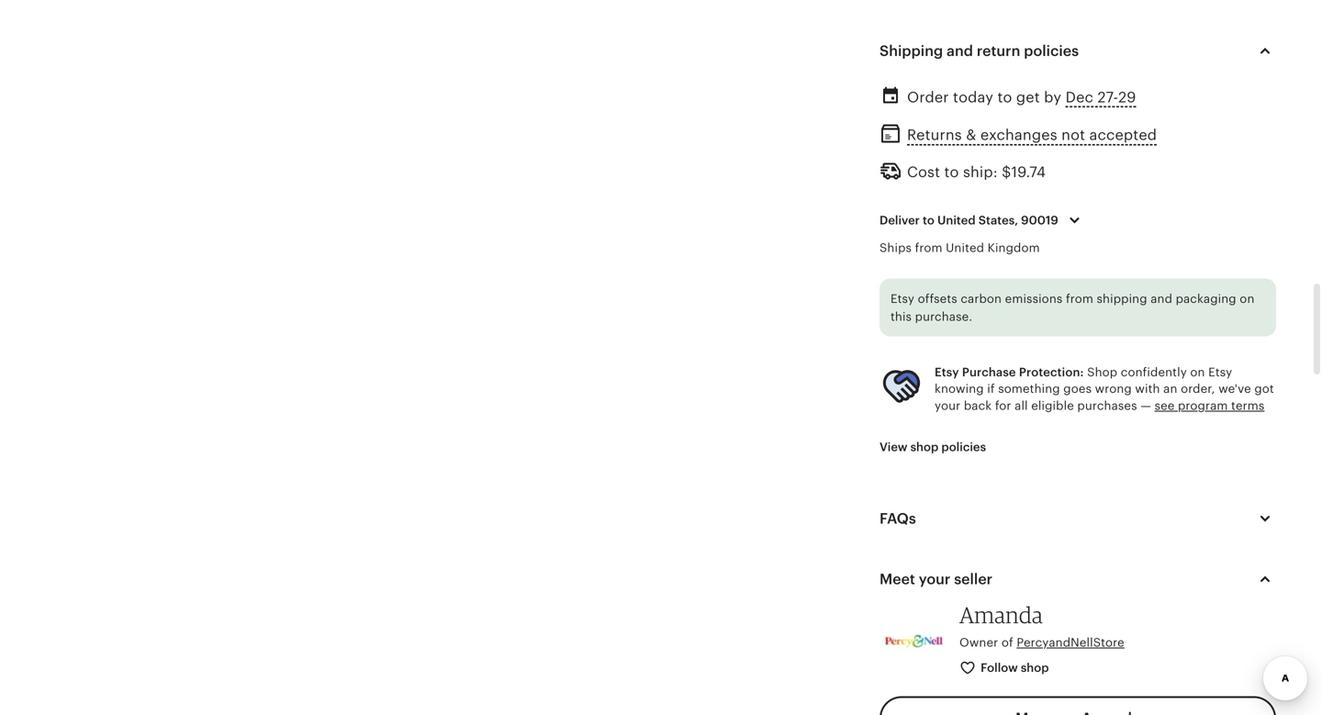 Task type: locate. For each thing, give the bounding box(es) containing it.
0 vertical spatial united
[[938, 214, 976, 227]]

meet
[[880, 572, 916, 588]]

1 vertical spatial to
[[945, 164, 960, 180]]

to inside dropdown button
[[923, 214, 935, 227]]

view shop policies button
[[866, 431, 1000, 464]]

policies up by
[[1024, 43, 1079, 59]]

confidently
[[1121, 366, 1188, 379]]

to
[[998, 89, 1013, 106], [945, 164, 960, 180], [923, 214, 935, 227]]

0 vertical spatial to
[[998, 89, 1013, 106]]

from right ships
[[915, 241, 943, 255]]

etsy up this
[[891, 292, 915, 306]]

today
[[954, 89, 994, 106]]

from
[[915, 241, 943, 255], [1066, 292, 1094, 306]]

1 horizontal spatial on
[[1240, 292, 1255, 306]]

1 horizontal spatial etsy
[[935, 366, 960, 379]]

0 horizontal spatial shop
[[911, 441, 939, 454]]

united inside dropdown button
[[938, 214, 976, 227]]

we've
[[1219, 382, 1252, 396]]

0 vertical spatial and
[[947, 43, 974, 59]]

returns
[[908, 127, 963, 143]]

shop
[[911, 441, 939, 454], [1021, 661, 1050, 675]]

0 horizontal spatial etsy
[[891, 292, 915, 306]]

etsy
[[891, 292, 915, 306], [935, 366, 960, 379], [1209, 366, 1233, 379]]

1 horizontal spatial to
[[945, 164, 960, 180]]

on
[[1240, 292, 1255, 306], [1191, 366, 1206, 379]]

etsy up "knowing"
[[935, 366, 960, 379]]

your down "knowing"
[[935, 399, 961, 413]]

to right the cost
[[945, 164, 960, 180]]

if
[[988, 382, 995, 396]]

on inside shop confidently on etsy knowing if something goes wrong with an order, we've got your back for all eligible purchases —
[[1191, 366, 1206, 379]]

2 vertical spatial to
[[923, 214, 935, 227]]

accepted
[[1090, 127, 1158, 143]]

and right "shipping"
[[1151, 292, 1173, 306]]

something
[[999, 382, 1061, 396]]

0 horizontal spatial on
[[1191, 366, 1206, 379]]

on up order,
[[1191, 366, 1206, 379]]

program
[[1179, 399, 1229, 413]]

29
[[1119, 89, 1137, 106]]

amanda
[[960, 602, 1044, 629]]

policies
[[1024, 43, 1079, 59], [942, 441, 987, 454]]

faqs
[[880, 511, 917, 527]]

your
[[935, 399, 961, 413], [919, 572, 951, 588]]

on right "packaging"
[[1240, 292, 1255, 306]]

ships
[[880, 241, 912, 255]]

etsy up we've
[[1209, 366, 1233, 379]]

united down deliver to united states, 90019
[[946, 241, 985, 255]]

united
[[938, 214, 976, 227], [946, 241, 985, 255]]

protection:
[[1020, 366, 1084, 379]]

—
[[1141, 399, 1152, 413]]

shop right follow
[[1021, 661, 1050, 675]]

to for ship:
[[945, 164, 960, 180]]

1 vertical spatial from
[[1066, 292, 1094, 306]]

view
[[880, 441, 908, 454]]

goes
[[1064, 382, 1092, 396]]

cost to ship: $ 19.74
[[908, 164, 1046, 180]]

0 horizontal spatial policies
[[942, 441, 987, 454]]

2 horizontal spatial to
[[998, 89, 1013, 106]]

$
[[1002, 164, 1012, 180]]

shipping and return policies
[[880, 43, 1079, 59]]

1 horizontal spatial shop
[[1021, 661, 1050, 675]]

with
[[1136, 382, 1161, 396]]

to right "deliver" in the top right of the page
[[923, 214, 935, 227]]

united for to
[[938, 214, 976, 227]]

90019
[[1022, 214, 1059, 227]]

and left return
[[947, 43, 974, 59]]

0 horizontal spatial and
[[947, 43, 974, 59]]

knowing
[[935, 382, 985, 396]]

order,
[[1181, 382, 1216, 396]]

percyandnellstore link
[[1017, 636, 1125, 650]]

shop right view
[[911, 441, 939, 454]]

policies down the back
[[942, 441, 987, 454]]

1 horizontal spatial and
[[1151, 292, 1173, 306]]

all
[[1015, 399, 1029, 413]]

0 vertical spatial on
[[1240, 292, 1255, 306]]

0 vertical spatial from
[[915, 241, 943, 255]]

0 vertical spatial shop
[[911, 441, 939, 454]]

etsy offsets carbon emissions from shipping and packaging on this purchase.
[[891, 292, 1255, 324]]

united up ships from united kingdom
[[938, 214, 976, 227]]

and
[[947, 43, 974, 59], [1151, 292, 1173, 306]]

1 vertical spatial shop
[[1021, 661, 1050, 675]]

policies inside dropdown button
[[1024, 43, 1079, 59]]

shop for view
[[911, 441, 939, 454]]

etsy inside shop confidently on etsy knowing if something goes wrong with an order, we've got your back for all eligible purchases —
[[1209, 366, 1233, 379]]

1 vertical spatial and
[[1151, 292, 1173, 306]]

order
[[908, 89, 950, 106]]

owner
[[960, 636, 999, 650]]

0 vertical spatial your
[[935, 399, 961, 413]]

an
[[1164, 382, 1178, 396]]

2 horizontal spatial etsy
[[1209, 366, 1233, 379]]

follow shop
[[981, 661, 1050, 675]]

etsy inside etsy offsets carbon emissions from shipping and packaging on this purchase.
[[891, 292, 915, 306]]

0 vertical spatial policies
[[1024, 43, 1079, 59]]

your inside dropdown button
[[919, 572, 951, 588]]

1 vertical spatial policies
[[942, 441, 987, 454]]

0 horizontal spatial to
[[923, 214, 935, 227]]

1 vertical spatial your
[[919, 572, 951, 588]]

shop for follow
[[1021, 661, 1050, 675]]

return
[[977, 43, 1021, 59]]

19.74
[[1012, 164, 1046, 180]]

from left "shipping"
[[1066, 292, 1094, 306]]

1 vertical spatial united
[[946, 241, 985, 255]]

1 vertical spatial on
[[1191, 366, 1206, 379]]

1 horizontal spatial from
[[1066, 292, 1094, 306]]

1 horizontal spatial policies
[[1024, 43, 1079, 59]]

your right meet
[[919, 572, 951, 588]]

to left get
[[998, 89, 1013, 106]]

order today to get by dec 27-29
[[908, 89, 1137, 106]]

see program terms
[[1155, 399, 1265, 413]]

offsets
[[918, 292, 958, 306]]

emissions
[[1006, 292, 1063, 306]]



Task type: describe. For each thing, give the bounding box(es) containing it.
states,
[[979, 214, 1019, 227]]

shop confidently on etsy knowing if something goes wrong with an order, we've got your back for all eligible purchases —
[[935, 366, 1275, 413]]

shop
[[1088, 366, 1118, 379]]

purchase
[[963, 366, 1017, 379]]

returns & exchanges not accepted button
[[908, 122, 1158, 149]]

kingdom
[[988, 241, 1041, 255]]

ship:
[[964, 164, 998, 180]]

etsy for etsy offsets carbon emissions from shipping and packaging on this purchase.
[[891, 292, 915, 306]]

follow shop button
[[946, 652, 1065, 686]]

meet your seller button
[[863, 558, 1293, 602]]

for
[[996, 399, 1012, 413]]

follow
[[981, 661, 1018, 675]]

policies inside button
[[942, 441, 987, 454]]

terms
[[1232, 399, 1265, 413]]

amanda owner of percyandnellstore
[[960, 602, 1125, 650]]

purchase.
[[916, 310, 973, 324]]

packaging
[[1176, 292, 1237, 306]]

percyandnellstore
[[1017, 636, 1125, 650]]

etsy purchase protection:
[[935, 366, 1084, 379]]

returns & exchanges not accepted
[[908, 127, 1158, 143]]

by
[[1045, 89, 1062, 106]]

etsy for etsy purchase protection:
[[935, 366, 960, 379]]

deliver to united states, 90019 button
[[866, 201, 1100, 240]]

on inside etsy offsets carbon emissions from shipping and packaging on this purchase.
[[1240, 292, 1255, 306]]

view shop policies
[[880, 441, 987, 454]]

see program terms link
[[1155, 399, 1265, 413]]

seller
[[955, 572, 993, 588]]

shipping
[[880, 43, 944, 59]]

cost
[[908, 164, 941, 180]]

&
[[967, 127, 977, 143]]

from inside etsy offsets carbon emissions from shipping and packaging on this purchase.
[[1066, 292, 1094, 306]]

amanda image
[[880, 607, 949, 676]]

deliver
[[880, 214, 920, 227]]

see
[[1155, 399, 1175, 413]]

back
[[964, 399, 992, 413]]

meet your seller
[[880, 572, 993, 588]]

and inside etsy offsets carbon emissions from shipping and packaging on this purchase.
[[1151, 292, 1173, 306]]

deliver to united states, 90019
[[880, 214, 1059, 227]]

not
[[1062, 127, 1086, 143]]

and inside dropdown button
[[947, 43, 974, 59]]

faqs button
[[863, 497, 1293, 541]]

0 horizontal spatial from
[[915, 241, 943, 255]]

got
[[1255, 382, 1275, 396]]

wrong
[[1096, 382, 1133, 396]]

ships from united kingdom
[[880, 241, 1041, 255]]

your inside shop confidently on etsy knowing if something goes wrong with an order, we've got your back for all eligible purchases —
[[935, 399, 961, 413]]

27-
[[1098, 89, 1119, 106]]

of
[[1002, 636, 1014, 650]]

united for from
[[946, 241, 985, 255]]

dec
[[1066, 89, 1094, 106]]

to for united
[[923, 214, 935, 227]]

carbon
[[961, 292, 1002, 306]]

shipping and return policies button
[[863, 29, 1293, 73]]

purchases
[[1078, 399, 1138, 413]]

dec 27-29 button
[[1066, 84, 1137, 111]]

this
[[891, 310, 912, 324]]

shipping
[[1097, 292, 1148, 306]]

get
[[1017, 89, 1041, 106]]

eligible
[[1032, 399, 1075, 413]]

exchanges
[[981, 127, 1058, 143]]



Task type: vqa. For each thing, say whether or not it's contained in the screenshot.
Etsy offsets carbon emissions from shipping and packaging on this purchase.'s Etsy
yes



